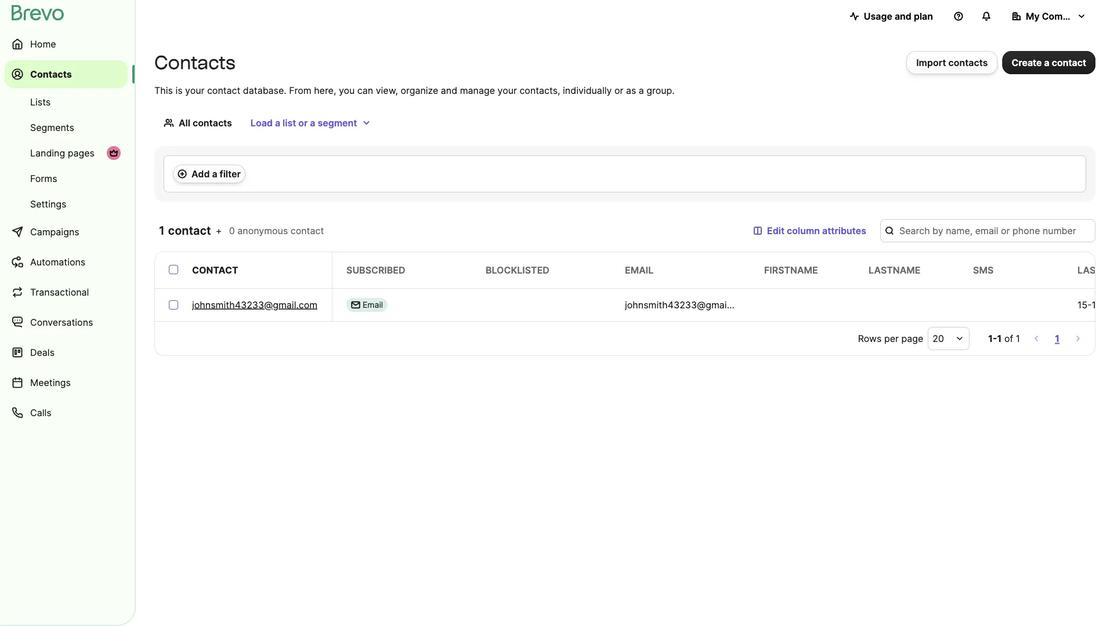 Task type: vqa. For each thing, say whether or not it's contained in the screenshot.
Credits Left 150
no



Task type: locate. For each thing, give the bounding box(es) containing it.
1 horizontal spatial 20
[[1104, 299, 1114, 311]]

1 horizontal spatial johnsmith43233@gmail.com
[[625, 299, 750, 311]]

a for load a list or a segment
[[275, 117, 280, 129]]

contact
[[1052, 57, 1086, 68], [207, 85, 240, 96], [168, 224, 211, 238], [291, 225, 324, 236]]

0 vertical spatial and
[[895, 10, 911, 22]]

2 johnsmith43233@gmail.com from the left
[[625, 299, 750, 311]]

group.
[[647, 85, 675, 96]]

1 horizontal spatial or
[[614, 85, 623, 96]]

edit column attributes
[[767, 225, 866, 236]]

rows
[[858, 333, 882, 344]]

transactional
[[30, 287, 89, 298]]

or
[[614, 85, 623, 96], [298, 117, 308, 129]]

this is your contact database. from here, you can view, organize and manage your contacts, individually or as a group.
[[154, 85, 675, 96]]

and left plan
[[895, 10, 911, 22]]

20 right page
[[933, 333, 944, 344]]

company
[[1042, 10, 1085, 22]]

from
[[289, 85, 311, 96]]

email
[[363, 300, 383, 310]]

1 vertical spatial contacts
[[193, 117, 232, 129]]

load a list or a segment button
[[241, 111, 380, 135]]

settings link
[[5, 193, 128, 216]]

contacts
[[154, 51, 235, 74], [30, 68, 72, 80]]

forms link
[[5, 167, 128, 190]]

1 horizontal spatial your
[[498, 85, 517, 96]]

create a contact
[[1012, 57, 1086, 68]]

load
[[251, 117, 273, 129]]

contact right anonymous
[[291, 225, 324, 236]]

contacts up lists
[[30, 68, 72, 80]]

johnsmith43233@gmail.com
[[192, 299, 318, 311], [625, 299, 750, 311]]

0 horizontal spatial and
[[441, 85, 457, 96]]

0 vertical spatial contacts
[[948, 57, 988, 68]]

my
[[1026, 10, 1040, 22]]

contacts up is at the left top
[[154, 51, 235, 74]]

contacts for import contacts
[[948, 57, 988, 68]]

a right add
[[212, 168, 217, 180]]

left___rvooi image
[[109, 149, 118, 158]]

organize
[[401, 85, 438, 96]]

attributes
[[822, 225, 866, 236]]

you
[[339, 85, 355, 96]]

20 button
[[928, 327, 970, 350]]

contacts right all
[[193, 117, 232, 129]]

1
[[159, 224, 165, 238], [997, 333, 1002, 344], [1016, 333, 1020, 344], [1055, 333, 1059, 344]]

1-1 of 1
[[988, 333, 1020, 344]]

0 horizontal spatial or
[[298, 117, 308, 129]]

0 horizontal spatial 20
[[933, 333, 944, 344]]

and
[[895, 10, 911, 22], [441, 85, 457, 96]]

20
[[1104, 299, 1114, 311], [933, 333, 944, 344]]

forms
[[30, 173, 57, 184]]

import contacts
[[916, 57, 988, 68]]

sms
[[973, 265, 994, 276]]

Search by name, email or phone number search field
[[880, 219, 1095, 243]]

a left list
[[275, 117, 280, 129]]

a right list
[[310, 117, 315, 129]]

contact inside 1 contact + 0 anonymous contact
[[291, 225, 324, 236]]

segment
[[318, 117, 357, 129]]

1 your from the left
[[185, 85, 204, 96]]

your
[[185, 85, 204, 96], [498, 85, 517, 96]]

last ch
[[1077, 265, 1114, 276]]

1 vertical spatial 20
[[933, 333, 944, 344]]

a right create
[[1044, 57, 1049, 68]]

1 vertical spatial or
[[298, 117, 308, 129]]

import contacts button
[[906, 51, 998, 74]]

email
[[625, 265, 653, 276]]

left___c25ys image
[[351, 301, 360, 310]]

0 horizontal spatial johnsmith43233@gmail.com
[[192, 299, 318, 311]]

0 vertical spatial 20
[[1104, 299, 1114, 311]]

1 horizontal spatial and
[[895, 10, 911, 22]]

meetings link
[[5, 369, 128, 397]]

segments link
[[5, 116, 128, 139]]

contact right create
[[1052, 57, 1086, 68]]

contacts link
[[5, 60, 128, 88]]

a for create a contact
[[1044, 57, 1049, 68]]

20 inside popup button
[[933, 333, 944, 344]]

campaigns
[[30, 226, 79, 238]]

and left the 'manage'
[[441, 85, 457, 96]]

your right the 'manage'
[[498, 85, 517, 96]]

contacts
[[948, 57, 988, 68], [193, 117, 232, 129]]

can
[[357, 85, 373, 96]]

1 horizontal spatial contacts
[[948, 57, 988, 68]]

20 right 15-
[[1104, 299, 1114, 311]]

your right is at the left top
[[185, 85, 204, 96]]

1 vertical spatial and
[[441, 85, 457, 96]]

edit column attributes button
[[744, 219, 876, 243]]

meetings
[[30, 377, 71, 388]]

contacts right import
[[948, 57, 988, 68]]

contacts,
[[520, 85, 560, 96]]

a right as
[[639, 85, 644, 96]]

a inside button
[[1044, 57, 1049, 68]]

0 horizontal spatial contacts
[[193, 117, 232, 129]]

segments
[[30, 122, 74, 133]]

or right list
[[298, 117, 308, 129]]

calls
[[30, 407, 51, 419]]

calls link
[[5, 399, 128, 427]]

or left as
[[614, 85, 623, 96]]

2 your from the left
[[498, 85, 517, 96]]

usage and plan
[[864, 10, 933, 22]]

lists link
[[5, 91, 128, 114]]

contacts inside button
[[948, 57, 988, 68]]

0 horizontal spatial your
[[185, 85, 204, 96]]

add a filter button
[[173, 165, 245, 183]]

1 inside button
[[1055, 333, 1059, 344]]

is
[[175, 85, 183, 96]]

15-
[[1077, 299, 1092, 311]]

my company
[[1026, 10, 1085, 22]]

subscribed
[[346, 265, 405, 276]]

page
[[901, 333, 923, 344]]



Task type: describe. For each thing, give the bounding box(es) containing it.
home
[[30, 38, 56, 50]]

lastname
[[869, 265, 921, 276]]

landing
[[30, 147, 65, 159]]

view,
[[376, 85, 398, 96]]

landing pages link
[[5, 142, 128, 165]]

usage
[[864, 10, 892, 22]]

settings
[[30, 198, 66, 210]]

blocklisted
[[486, 265, 549, 276]]

deals
[[30, 347, 55, 358]]

home link
[[5, 30, 128, 58]]

0
[[229, 225, 235, 236]]

here,
[[314, 85, 336, 96]]

column
[[787, 225, 820, 236]]

contacts for all contacts
[[193, 117, 232, 129]]

0 horizontal spatial contacts
[[30, 68, 72, 80]]

this
[[154, 85, 173, 96]]

anonymous
[[237, 225, 288, 236]]

contact inside button
[[1052, 57, 1086, 68]]

all contacts
[[179, 117, 232, 129]]

all
[[179, 117, 190, 129]]

database.
[[243, 85, 286, 96]]

filter
[[220, 168, 241, 180]]

create
[[1012, 57, 1042, 68]]

edit
[[767, 225, 785, 236]]

list
[[283, 117, 296, 129]]

and inside button
[[895, 10, 911, 22]]

lists
[[30, 96, 51, 108]]

15-11-20
[[1077, 299, 1114, 311]]

1-
[[988, 333, 997, 344]]

+
[[216, 225, 222, 236]]

transactional link
[[5, 279, 128, 306]]

ch
[[1104, 265, 1114, 276]]

conversations
[[30, 317, 93, 328]]

conversations link
[[5, 309, 128, 337]]

a for add a filter
[[212, 168, 217, 180]]

add
[[191, 168, 210, 180]]

or inside button
[[298, 117, 308, 129]]

pages
[[68, 147, 95, 159]]

as
[[626, 85, 636, 96]]

11-
[[1092, 299, 1104, 311]]

plan
[[914, 10, 933, 22]]

landing pages
[[30, 147, 95, 159]]

of
[[1004, 333, 1013, 344]]

firstname
[[764, 265, 818, 276]]

campaigns link
[[5, 218, 128, 246]]

1 contact + 0 anonymous contact
[[159, 224, 324, 238]]

individually
[[563, 85, 612, 96]]

1 johnsmith43233@gmail.com from the left
[[192, 299, 318, 311]]

add a filter
[[191, 168, 241, 180]]

johnsmith43233@gmail.com link
[[192, 298, 318, 312]]

contact
[[192, 265, 238, 276]]

contact left +
[[168, 224, 211, 238]]

deals link
[[5, 339, 128, 367]]

automations
[[30, 256, 85, 268]]

last
[[1077, 265, 1102, 276]]

create a contact button
[[1002, 51, 1095, 74]]

contact up the all contacts at the top of page
[[207, 85, 240, 96]]

usage and plan button
[[841, 5, 942, 28]]

per
[[884, 333, 899, 344]]

0 vertical spatial or
[[614, 85, 623, 96]]

1 horizontal spatial contacts
[[154, 51, 235, 74]]

1 button
[[1053, 331, 1062, 347]]

load a list or a segment
[[251, 117, 357, 129]]

rows per page
[[858, 333, 923, 344]]

import
[[916, 57, 946, 68]]

my company button
[[1003, 5, 1095, 28]]

manage
[[460, 85, 495, 96]]

automations link
[[5, 248, 128, 276]]



